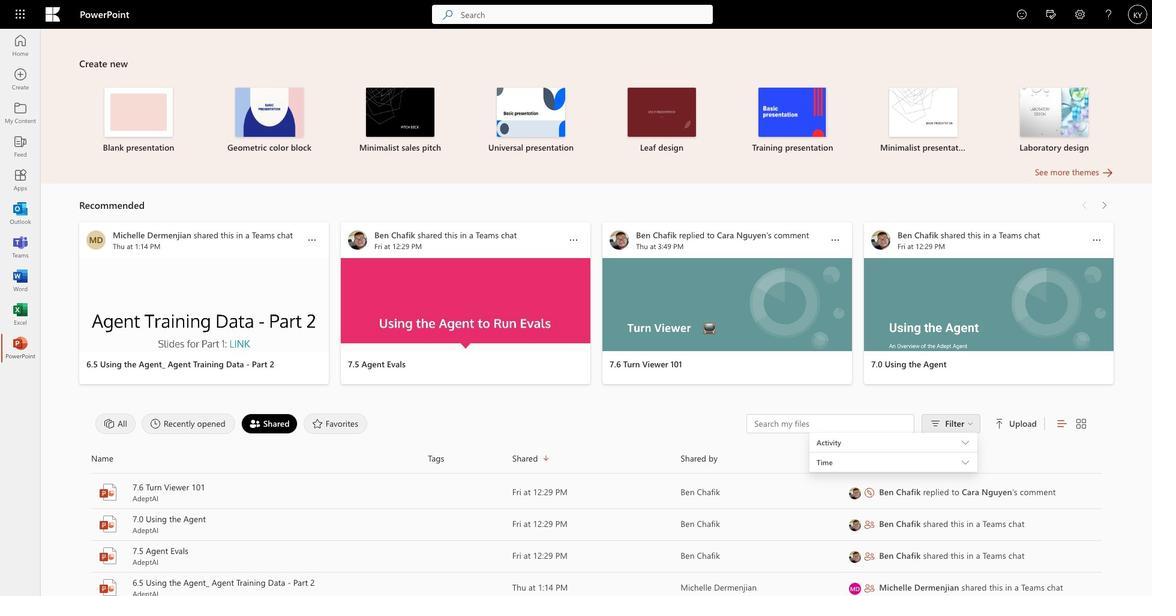 Task type: describe. For each thing, give the bounding box(es) containing it.
laboratory design image
[[1021, 88, 1089, 137]]

geometric color block image
[[235, 88, 304, 137]]

tags, column 2 of 5 column header
[[428, 449, 513, 468]]

go to teams image
[[14, 241, 26, 253]]

powerpoint image for name 7.5 agent evals cell
[[98, 546, 118, 566]]

leaf design image
[[628, 88, 697, 137]]

Search box. Suggestions appear as you type. search field
[[461, 5, 713, 24]]

7.6 turn viewer 101 group
[[603, 222, 853, 384]]

6.5 using the agent_ agent training data - part 2 image
[[79, 258, 329, 351]]

leaf design element
[[604, 88, 721, 154]]

7.5 agent evals image
[[341, 258, 591, 351]]

1 tab from the left
[[92, 414, 139, 434]]

Search my files text field
[[754, 418, 909, 430]]

training presentation image
[[759, 88, 827, 137]]

displaying 6 out of 15 files. status
[[747, 414, 1089, 475]]

powerpoint image for the name 7.6 turn viewer 101 cell
[[98, 483, 118, 502]]

opens profile card for bchafik@keywordsstudios.com image
[[850, 551, 862, 563]]

go to powerpoint image
[[14, 342, 26, 354]]

minimalist sales pitch image
[[366, 88, 435, 137]]

go to word image
[[14, 275, 26, 287]]

7.5 agent evals group
[[341, 222, 591, 384]]

minimalist presentation element
[[866, 88, 982, 154]]

powerpoint image for name 6.5 using the agent_ agent training data - part 2 'cell' at left
[[98, 578, 118, 596]]

all element
[[95, 414, 136, 434]]

next image
[[1099, 196, 1111, 215]]

apps image
[[14, 174, 26, 186]]

6.5 using the agent_ agent training data - part 2 group
[[79, 222, 329, 384]]

7.6 turn viewer 101 image
[[603, 258, 853, 351]]



Task type: vqa. For each thing, say whether or not it's contained in the screenshot.
the bottom 'status'
no



Task type: locate. For each thing, give the bounding box(es) containing it.
opens profile card for bchafik@keywordsstudios.com image
[[850, 487, 862, 499], [850, 519, 862, 531]]

create image
[[14, 73, 26, 85]]

powerpoint image
[[98, 515, 118, 534]]

banner
[[0, 0, 1153, 31]]

organizational logo image
[[46, 7, 60, 22]]

laboratory design element
[[997, 88, 1113, 154]]

1 vertical spatial powerpoint image
[[98, 546, 118, 566]]

3 tab from the left
[[238, 414, 301, 434]]

row
[[91, 449, 1102, 474]]

tab list
[[92, 411, 747, 437]]

tab
[[92, 414, 139, 434], [139, 414, 238, 434], [238, 414, 301, 434], [301, 414, 371, 434]]

opens profile card for bchafik@keywordsstudios.com image for the name 7.6 turn viewer 101 cell
[[850, 487, 862, 499]]

recently opened element
[[142, 414, 235, 434]]

favorites element
[[304, 414, 368, 434]]

0 vertical spatial powerpoint image
[[98, 483, 118, 502]]

geometric color block element
[[211, 88, 328, 154]]

None search field
[[432, 5, 713, 24]]

2 opens profile card for bchafik@keywordsstudios.com image from the top
[[850, 519, 862, 531]]

name 7.5 agent evals cell
[[91, 545, 428, 567]]

2 tab from the left
[[139, 414, 238, 434]]

home image
[[14, 40, 26, 52]]

name 7.6 turn viewer 101 cell
[[91, 482, 428, 503]]

main content
[[41, 29, 1153, 596]]

2 powerpoint image from the top
[[98, 546, 118, 566]]

7.0 using the agent group
[[865, 222, 1114, 384]]

feed image
[[14, 141, 26, 153]]

4 tab from the left
[[301, 414, 371, 434]]

name 7.0 using the agent cell
[[91, 513, 428, 535]]

activity, column 5 of 5 column header
[[850, 449, 1102, 468]]

go to excel image
[[14, 309, 26, 321]]

powerpoint image inside name 7.5 agent evals cell
[[98, 546, 118, 566]]

2 vertical spatial powerpoint image
[[98, 578, 118, 596]]

navigation
[[0, 29, 41, 365]]

account manager for kate yudina image
[[1129, 5, 1148, 24]]

blank presentation element
[[80, 88, 197, 154]]

go to your outlook image
[[14, 208, 26, 220]]

minimalist sales pitch element
[[342, 88, 459, 154]]

universal presentation image
[[497, 88, 566, 137]]

3 powerpoint image from the top
[[98, 578, 118, 596]]

1 vertical spatial opens profile card for bchafik@keywordsstudios.com image
[[850, 519, 862, 531]]

name 6.5 using the agent_ agent training data - part 2 cell
[[91, 577, 428, 596]]

powerpoint image
[[98, 483, 118, 502], [98, 546, 118, 566], [98, 578, 118, 596]]

powerpoint image inside name 6.5 using the agent_ agent training data - part 2 'cell'
[[98, 578, 118, 596]]

1 powerpoint image from the top
[[98, 483, 118, 502]]

1 opens profile card for bchafik@keywordsstudios.com image from the top
[[850, 487, 862, 499]]

application
[[0, 29, 1153, 596]]

list
[[79, 77, 1114, 166]]

0 vertical spatial opens profile card for bchafik@keywordsstudios.com image
[[850, 487, 862, 499]]

my content image
[[14, 107, 26, 119]]

powerpoint image inside the name 7.6 turn viewer 101 cell
[[98, 483, 118, 502]]

minimalist presentation image
[[890, 88, 958, 137]]

universal presentation element
[[473, 88, 590, 154]]

shared element
[[241, 414, 298, 434]]

training presentation element
[[735, 88, 851, 154]]

opens profile card for bchafik@keywordsstudios.com image for name 7.0 using the agent cell
[[850, 519, 862, 531]]



